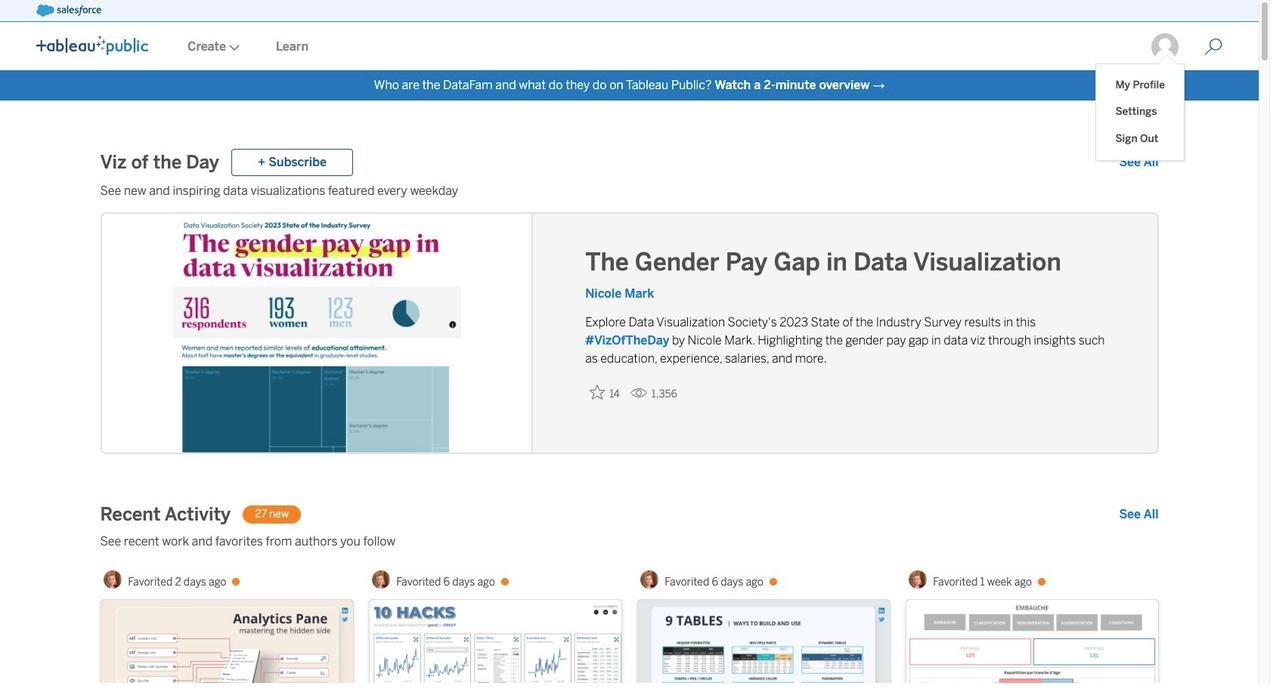 Task type: vqa. For each thing, say whether or not it's contained in the screenshot.
Workbook thumbnail
yes



Task type: locate. For each thing, give the bounding box(es) containing it.
workbook thumbnail image for third angela drucioc image from the left
[[906, 601, 1158, 684]]

2 horizontal spatial angela drucioc image
[[909, 571, 927, 589]]

Add Favorite button
[[586, 380, 625, 405]]

workbook thumbnail image
[[101, 601, 353, 684], [369, 601, 621, 684], [638, 601, 890, 684], [906, 601, 1158, 684]]

recent activity heading
[[100, 503, 231, 527]]

viz of the day heading
[[100, 151, 219, 175]]

salesforce logo image
[[36, 5, 101, 17]]

add favorite image
[[590, 385, 605, 400]]

2 workbook thumbnail image from the left
[[369, 601, 621, 684]]

angela drucioc image
[[104, 571, 122, 589], [372, 571, 390, 589], [909, 571, 927, 589]]

angela drucioc image
[[641, 571, 659, 589]]

3 angela drucioc image from the left
[[909, 571, 927, 589]]

2 angela drucioc image from the left
[[372, 571, 390, 589]]

1 horizontal spatial angela drucioc image
[[372, 571, 390, 589]]

1 workbook thumbnail image from the left
[[101, 601, 353, 684]]

3 workbook thumbnail image from the left
[[638, 601, 890, 684]]

4 workbook thumbnail image from the left
[[906, 601, 1158, 684]]

dialog
[[1097, 54, 1184, 160]]

0 horizontal spatial angela drucioc image
[[104, 571, 122, 589]]

see new and inspiring data visualizations featured every weekday element
[[100, 182, 1159, 200]]

logo image
[[36, 36, 148, 55]]

see recent work and favorites from authors you follow element
[[100, 533, 1159, 551]]



Task type: describe. For each thing, give the bounding box(es) containing it.
tableau public viz of the day image
[[102, 214, 533, 456]]

workbook thumbnail image for first angela drucioc image
[[101, 601, 353, 684]]

list options menu
[[1097, 64, 1184, 160]]

go to search image
[[1187, 38, 1241, 56]]

workbook thumbnail image for second angela drucioc image from left
[[369, 601, 621, 684]]

see all recent activity element
[[1120, 506, 1159, 524]]

tara.schultz image
[[1150, 32, 1181, 62]]

workbook thumbnail image for angela drucioc icon
[[638, 601, 890, 684]]

1 angela drucioc image from the left
[[104, 571, 122, 589]]

see all viz of the day element
[[1120, 154, 1159, 172]]



